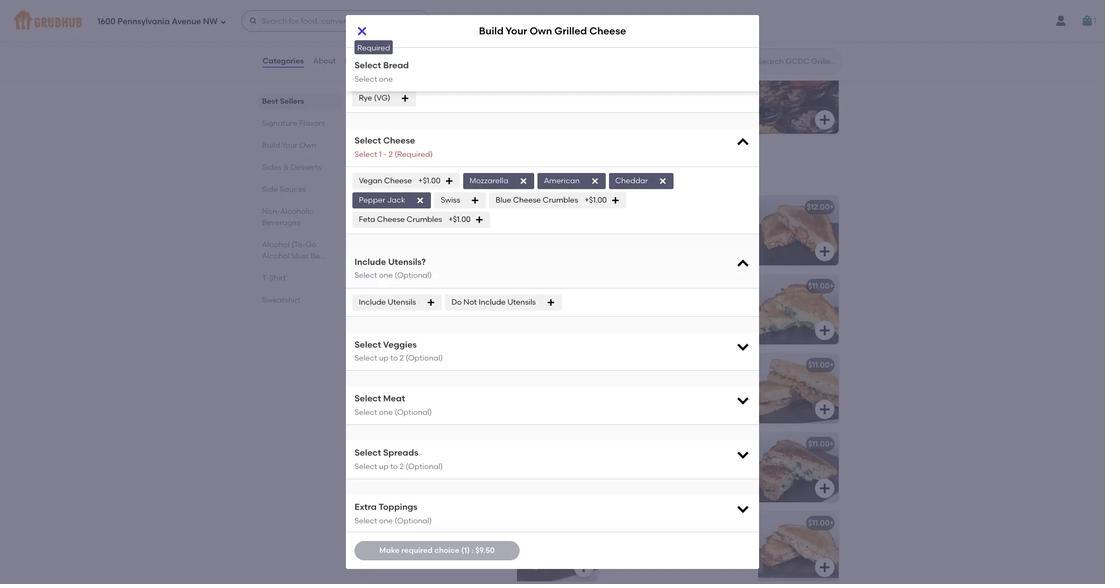 Task type: vqa. For each thing, say whether or not it's contained in the screenshot.
Side Sauces Tab
yes



Task type: describe. For each thing, give the bounding box(es) containing it.
$11.00 + for mozzarella, feta cheese, spinach, tomato, diced red onion
[[567, 440, 593, 449]]

crema
[[613, 240, 638, 249]]

pizza
[[613, 519, 632, 528]]

mac inside cheddar cheese, diced jalapeno, pulled pork, mac and chees, bbq sauce
[[416, 387, 432, 396]]

sellers for best sellers
[[280, 97, 304, 106]]

swiss for swiss cheese, pastrami, sauekraut, mustard
[[372, 534, 391, 543]]

0 vertical spatial feta
[[359, 215, 375, 224]]

green
[[613, 282, 635, 291]]

+$1.00 for vegan cheese
[[418, 176, 441, 185]]

avocado
[[701, 229, 734, 238]]

reuben
[[372, 519, 400, 528]]

cheddar and blue cheese, buffalo crunch (diced carrot, celery, onion), ranch and hot sauce
[[372, 297, 503, 328]]

spinach, inside mozzarella cheese, spinach, basil, pesto
[[685, 297, 717, 306]]

2 horizontal spatial build
[[614, 99, 633, 108]]

spinach, inside the mozzarella cheese, roasted mushrooms, spinach, truffle herb aioli
[[659, 466, 691, 475]]

:
[[472, 547, 474, 556]]

$11.00 for cheddar and blue cheese, buffalo crunch (diced carrot, celery, onion), ranch and hot sauce
[[567, 282, 589, 291]]

cheddar for cheddar cheese, diced jalapeno, pulled pork, mac and chees, bbq sauce
[[372, 376, 405, 385]]

(bell
[[665, 387, 681, 396]]

onion
[[443, 466, 465, 475]]

cheese inside signature flavors gcdc's famous signature flavors: available as a grilled cheese, patty melt, or mac & cheese bowl.
[[632, 174, 656, 181]]

pepper jack cheese, chorizo crumble, pico de gallo, avocado crema
[[613, 218, 734, 249]]

crumbles for feta cheese crumbles
[[407, 215, 442, 224]]

herb inside the mozzarella cheese, roasted mushrooms, spinach, truffle herb aioli
[[717, 466, 735, 475]]

(contains
[[404, 74, 440, 83]]

2 vertical spatial signature
[[416, 174, 447, 181]]

jack for pepper jack
[[387, 196, 405, 205]]

up for spreads
[[379, 463, 389, 472]]

$13.00
[[566, 519, 589, 528]]

red
[[427, 466, 441, 475]]

hot
[[413, 319, 427, 328]]

swiss cheese, pastrami, sauekraut, mustard
[[372, 534, 501, 554]]

(vg)
[[374, 94, 390, 103]]

blue inside cheddar and blue cheese, buffalo crunch (diced carrot, celery, onion), ranch and hot sauce
[[423, 297, 438, 306]]

goddess
[[637, 282, 670, 291]]

(diced
[[401, 308, 424, 317]]

flavors for signature flavors
[[299, 119, 325, 128]]

$11.00 for cheddar and pepper jack cheese, cajun crunch (bell pepper, celery, onion) remoulade
[[808, 361, 830, 370]]

1 select from the top
[[355, 33, 381, 44]]

tomato, inside mozzarella, feta cheese, spinach, tomato, diced red onion
[[372, 466, 402, 475]]

onion)
[[613, 398, 636, 407]]

cajun
[[613, 387, 635, 396]]

2 for cheese
[[389, 150, 393, 159]]

2 bread from the top
[[383, 60, 409, 70]]

1 horizontal spatial build
[[479, 25, 504, 37]]

buffalo inside cheddar and blue cheese, buffalo crunch (diced carrot, celery, onion), ranch and hot sauce
[[472, 297, 498, 306]]

cheese inside select cheese select 1 - 2 (required)
[[383, 136, 415, 146]]

southwest
[[613, 203, 651, 212]]

bacon
[[372, 229, 395, 238]]

select cheese select 1 - 2 (required)
[[355, 136, 433, 159]]

sauce inside cheddar and blue cheese, buffalo crunch (diced carrot, celery, onion), ranch and hot sauce
[[428, 319, 451, 328]]

1 vertical spatial build your own grilled cheese
[[614, 99, 726, 108]]

cheese, inside the mozzarella cheese, roasted mushrooms, spinach, truffle herb aioli
[[653, 455, 683, 464]]

$13.00 +
[[566, 519, 593, 528]]

cheese, inside mozzarella cheese, spinach, basil, pesto
[[653, 297, 683, 306]]

pesto
[[613, 308, 633, 317]]

feta inside mozzarella, feta cheese, spinach, tomato, diced red onion
[[414, 455, 431, 464]]

one inside the include utensils? select one (optional)
[[379, 271, 393, 281]]

make
[[379, 547, 400, 556]]

reuben image
[[517, 512, 598, 582]]

categories
[[263, 56, 304, 66]]

pennsylvania
[[117, 16, 170, 26]]

1 horizontal spatial $9.50
[[614, 112, 634, 121]]

6 select from the top
[[355, 150, 377, 159]]

diced for jalapeno,
[[438, 376, 459, 385]]

sellers for best sellers most ordered on grubhub
[[391, 36, 428, 50]]

required
[[401, 547, 433, 556]]

jalapeno,
[[461, 376, 498, 385]]

green goddess image
[[758, 275, 839, 345]]

roasted
[[685, 455, 715, 464]]

spreads
[[383, 448, 418, 459]]

best sellers
[[262, 97, 304, 106]]

+ for mozzarella cheese, roasted mushrooms, spinach, truffle herb aioli
[[830, 440, 834, 449]]

nw
[[203, 16, 218, 26]]

(optional) for extra toppings
[[395, 517, 432, 526]]

1 horizontal spatial your
[[506, 25, 527, 37]]

crumble,
[[613, 229, 647, 238]]

do
[[452, 298, 462, 307]]

0 horizontal spatial truffle
[[613, 440, 636, 449]]

0 vertical spatial grilled
[[554, 25, 587, 37]]

blue cheese crumbles
[[496, 196, 578, 205]]

(optional) for include utensils?
[[395, 271, 432, 281]]

vegan
[[359, 176, 382, 185]]

free
[[387, 74, 403, 83]]

choice
[[434, 547, 459, 556]]

11 select from the top
[[355, 408, 377, 418]]

american for american
[[544, 176, 580, 185]]

cheese, inside pepper jack cheese, chorizo crumble, pico de gallo, avocado crema
[[661, 218, 691, 227]]

bowl.
[[657, 174, 674, 181]]

carrot,
[[426, 308, 450, 317]]

gluten-free (contains milk)
[[359, 74, 459, 83]]

most
[[363, 51, 381, 60]]

non-
[[262, 207, 280, 216]]

sauce inside cheddar cheese, diced jalapeno, pulled pork, mac and chees, bbq sauce
[[372, 398, 395, 407]]

mediterranean
[[372, 440, 427, 449]]

pepper jack
[[359, 196, 405, 205]]

veggies
[[383, 340, 417, 350]]

select veggies select up to 2 (optional)
[[355, 340, 443, 363]]

one inside select meat select one (optional)
[[379, 408, 393, 418]]

include utensils
[[359, 298, 416, 307]]

ranch
[[372, 319, 395, 328]]

and inside cheddar cheese, diced jalapeno, pulled pork, mac and chees, bbq sauce
[[434, 387, 448, 396]]

grubhub
[[425, 51, 457, 60]]

extra
[[355, 503, 377, 513]]

0 vertical spatial herb
[[638, 440, 656, 449]]

-
[[384, 150, 387, 159]]

1 vertical spatial american
[[397, 203, 433, 212]]

a
[[513, 174, 517, 181]]

pepper for pepper jack
[[359, 196, 385, 205]]

1600 pennsylvania avenue nw
[[97, 16, 218, 26]]

gallo,
[[678, 229, 699, 238]]

build your own tab
[[262, 140, 337, 151]]

include up onion),
[[479, 298, 506, 307]]

soup
[[403, 99, 422, 108]]

main navigation navigation
[[0, 0, 1105, 42]]

tomato soup cup $4.00
[[373, 99, 440, 121]]

do not include utensils
[[452, 298, 536, 307]]

flavors:
[[448, 174, 472, 181]]

tomato, inside american cheese, diced tomato, bacon
[[464, 218, 494, 227]]

to for spreads
[[390, 463, 398, 472]]

diced inside mozzarella, feta cheese, spinach, tomato, diced red onion
[[404, 466, 425, 475]]

sides & desserts tab
[[262, 162, 337, 173]]

1600
[[97, 16, 116, 26]]

+$1.00 for feta cheese crumbles
[[449, 215, 471, 224]]

cheese, inside cheddar and pepper jack cheese, cajun crunch (bell pepper, celery, onion) remoulade
[[712, 376, 742, 385]]

10 select from the top
[[355, 394, 381, 404]]

+ for swiss cheese, pastrami, sauekraut, mustard
[[589, 519, 593, 528]]

about
[[313, 56, 336, 66]]

on
[[413, 51, 423, 60]]

select inside extra toppings select one (optional)
[[355, 517, 377, 526]]

chorizo
[[692, 218, 720, 227]]

mozzarella,
[[372, 455, 413, 464]]

own inside tab
[[299, 141, 316, 150]]

(optional) inside select spreads select up to 2 (optional)
[[406, 463, 443, 472]]

0 vertical spatial buffalo
[[372, 282, 398, 291]]

include for utensils
[[359, 298, 386, 307]]

young
[[372, 203, 395, 212]]

2 horizontal spatial blue
[[496, 196, 511, 205]]

sauekraut,
[[461, 534, 501, 543]]

one inside extra toppings select one (optional)
[[379, 517, 393, 526]]

include for utensils?
[[355, 257, 386, 267]]

grilled inside signature flavors gcdc's famous signature flavors: available as a grilled cheese, patty melt, or mac & cheese bowl.
[[518, 174, 539, 181]]

1 inside select cheese select 1 - 2 (required)
[[379, 150, 382, 159]]

pizza melt image
[[758, 512, 839, 582]]

+ for mozzarella, feta cheese, spinach, tomato, diced red onion
[[589, 440, 593, 449]]

de
[[666, 229, 676, 238]]

2 horizontal spatial your
[[635, 99, 651, 108]]

mac inside signature flavors gcdc's famous signature flavors: available as a grilled cheese, patty melt, or mac & cheese bowl.
[[610, 174, 624, 181]]

mozzarella, feta cheese, spinach, tomato, diced red onion
[[372, 455, 496, 475]]

t-
[[262, 274, 269, 283]]

categories button
[[262, 42, 304, 81]]

& inside signature flavors gcdc's famous signature flavors: available as a grilled cheese, patty melt, or mac & cheese bowl.
[[625, 174, 630, 181]]

$11.00 + for cheddar and blue cheese, buffalo crunch (diced carrot, celery, onion), ranch and hot sauce
[[567, 282, 593, 291]]

+ for american cheese, diced tomato, bacon
[[589, 203, 593, 212]]

2 one from the top
[[379, 75, 393, 84]]

best sellers most ordered on grubhub
[[363, 36, 457, 60]]

t-shirt tab
[[262, 273, 337, 284]]

pulled
[[372, 387, 394, 396]]

or
[[602, 174, 609, 181]]

(optional) inside select veggies select up to 2 (optional)
[[406, 354, 443, 363]]

swiss for swiss
[[441, 196, 460, 205]]

cheddar for cheddar and pepper jack cheese, cajun crunch (bell pepper, celery, onion) remoulade
[[613, 376, 646, 385]]

build your own
[[262, 141, 316, 150]]

pork,
[[396, 387, 414, 396]]



Task type: locate. For each thing, give the bounding box(es) containing it.
& right or
[[625, 174, 630, 181]]

signature flavors tab
[[262, 118, 337, 129]]

one up (vg)
[[379, 75, 393, 84]]

1 vertical spatial signature
[[363, 159, 418, 172]]

$11.00 + for cheddar and pepper jack cheese, cajun crunch (bell pepper, celery, onion) remoulade
[[808, 361, 834, 370]]

1 select bread select one from the top
[[355, 33, 409, 57]]

mozzarella inside mozzarella cheese, spinach, basil, pesto
[[613, 297, 652, 306]]

mozzarella left the a at the top of the page
[[470, 176, 508, 185]]

side sauces
[[262, 185, 306, 194]]

2 select bread select one from the top
[[355, 60, 409, 84]]

crumbles down patty
[[543, 196, 578, 205]]

1 vertical spatial buffalo
[[472, 297, 498, 306]]

tomato, down "available"
[[464, 218, 494, 227]]

2 vertical spatial pepper
[[664, 376, 690, 385]]

1 vertical spatial grilled
[[672, 99, 696, 108]]

jack inside pepper jack cheese, chorizo crumble, pico de gallo, avocado crema
[[641, 218, 659, 227]]

1 one from the top
[[379, 48, 393, 57]]

flavors inside signature flavors gcdc's famous signature flavors: available as a grilled cheese, patty melt, or mac & cheese bowl.
[[421, 159, 462, 172]]

select spreads select up to 2 (optional)
[[355, 448, 443, 472]]

flavors inside tab
[[299, 119, 325, 128]]

jack up feta cheese crumbles at the top of the page
[[387, 196, 405, 205]]

1 button
[[1081, 11, 1097, 31]]

cup
[[424, 99, 440, 108]]

buffalo blue image
[[517, 275, 598, 345]]

+ for cheddar and pepper jack cheese, cajun crunch (bell pepper, celery, onion) remoulade
[[830, 361, 834, 370]]

best for best sellers
[[262, 97, 278, 106]]

ordered
[[383, 51, 412, 60]]

signature inside signature flavors tab
[[262, 119, 297, 128]]

14 select from the top
[[355, 517, 377, 526]]

& right sides in the top left of the page
[[283, 163, 289, 172]]

mediterranean image
[[517, 433, 598, 503]]

american up feta cheese crumbles at the top of the page
[[397, 203, 433, 212]]

(optional) inside extra toppings select one (optional)
[[395, 517, 432, 526]]

and up remoulade
[[647, 376, 662, 385]]

rye
[[359, 94, 372, 103]]

0 horizontal spatial best
[[262, 97, 278, 106]]

8 select from the top
[[355, 340, 381, 350]]

young american
[[372, 203, 433, 212]]

(optional) down spreads
[[406, 463, 443, 472]]

0 vertical spatial build your own grilled cheese
[[479, 25, 626, 37]]

0 horizontal spatial buffalo
[[372, 282, 398, 291]]

2 vertical spatial 2
[[400, 463, 404, 472]]

mozzarella up pesto
[[613, 297, 652, 306]]

mozzarella inside the mozzarella cheese, roasted mushrooms, spinach, truffle herb aioli
[[613, 455, 652, 464]]

cheddar up cajun at the bottom right of the page
[[613, 376, 646, 385]]

bread up free
[[383, 60, 409, 70]]

blue up carrot,
[[423, 297, 438, 306]]

1 vertical spatial tomato,
[[372, 466, 402, 475]]

2 vertical spatial build
[[262, 141, 280, 150]]

$11.00 for mozzarella, feta cheese, spinach, tomato, diced red onion
[[567, 440, 589, 449]]

$11.00 for american cheese, diced tomato, bacon
[[567, 203, 589, 212]]

(optional) inside select meat select one (optional)
[[395, 408, 432, 418]]

crunch down include utensils
[[372, 308, 399, 317]]

extra toppings select one (optional)
[[355, 503, 432, 526]]

$12.00 +
[[807, 203, 834, 212]]

famous
[[390, 174, 415, 181]]

Search GCDC Grilled Cheese Bar search field
[[757, 56, 839, 67]]

+$1.00 right famous at the left top of the page
[[418, 176, 441, 185]]

include inside the include utensils? select one (optional)
[[355, 257, 386, 267]]

1 vertical spatial 1
[[379, 150, 382, 159]]

cheese, inside cheddar and blue cheese, buffalo crunch (diced carrot, celery, onion), ranch and hot sauce
[[440, 297, 470, 306]]

truffle down roasted
[[692, 466, 715, 475]]

celery, right pepper,
[[713, 387, 737, 396]]

bbq
[[372, 361, 388, 370], [477, 387, 493, 396]]

0 vertical spatial swiss
[[441, 196, 460, 205]]

2 inside select cheese select 1 - 2 (required)
[[389, 150, 393, 159]]

1 horizontal spatial crumbles
[[543, 196, 578, 205]]

1 vertical spatial spinach,
[[464, 455, 496, 464]]

crunch
[[372, 308, 399, 317], [637, 387, 664, 396]]

to inside select veggies select up to 2 (optional)
[[390, 354, 398, 363]]

pizza melt
[[613, 519, 650, 528]]

sellers up "signature flavors"
[[280, 97, 304, 106]]

swiss
[[441, 196, 460, 205], [372, 534, 391, 543]]

+ for cheddar and blue cheese, buffalo crunch (diced carrot, celery, onion), ranch and hot sauce
[[589, 282, 593, 291]]

your inside tab
[[282, 141, 298, 150]]

bread up ordered
[[383, 33, 409, 44]]

include up ranch
[[359, 298, 386, 307]]

bread
[[383, 33, 409, 44], [383, 60, 409, 70]]

(optional) down utensils?
[[395, 271, 432, 281]]

basil,
[[719, 297, 737, 306]]

mushrooms,
[[613, 466, 657, 475]]

one
[[379, 48, 393, 57], [379, 75, 393, 84], [379, 271, 393, 281], [379, 408, 393, 418], [379, 517, 393, 526]]

0 horizontal spatial sellers
[[280, 97, 304, 106]]

desserts
[[291, 163, 322, 172]]

cheese
[[589, 25, 626, 37], [698, 99, 726, 108], [383, 136, 415, 146], [632, 174, 656, 181], [384, 176, 412, 185], [513, 196, 541, 205], [377, 215, 405, 224]]

2 down spreads
[[400, 463, 404, 472]]

(optional) down veggies
[[406, 354, 443, 363]]

$9.50
[[614, 112, 634, 121], [475, 547, 495, 556]]

mozzarella up mushrooms,
[[613, 455, 652, 464]]

to down spreads
[[390, 463, 398, 472]]

0 horizontal spatial swiss
[[372, 534, 391, 543]]

1 vertical spatial celery,
[[713, 387, 737, 396]]

mac
[[610, 174, 624, 181], [416, 387, 432, 396]]

2 vertical spatial mozzarella
[[613, 455, 652, 464]]

0 horizontal spatial herb
[[638, 440, 656, 449]]

not
[[464, 298, 477, 307]]

0 horizontal spatial crumbles
[[407, 215, 442, 224]]

1
[[1094, 16, 1097, 25], [379, 150, 382, 159]]

buffalo up include utensils
[[372, 282, 398, 291]]

celery, inside cheddar and pepper jack cheese, cajun crunch (bell pepper, celery, onion) remoulade
[[713, 387, 737, 396]]

0 horizontal spatial flavors
[[299, 119, 325, 128]]

1 vertical spatial your
[[635, 99, 651, 108]]

melt,
[[586, 174, 601, 181]]

vegan cheese
[[359, 176, 412, 185]]

select inside the include utensils? select one (optional)
[[355, 271, 377, 281]]

american inside american cheese, diced tomato, bacon
[[372, 218, 408, 227]]

bbq inside cheddar cheese, diced jalapeno, pulled pork, mac and chees, bbq sauce
[[477, 387, 493, 396]]

to inside select spreads select up to 2 (optional)
[[390, 463, 398, 472]]

0 vertical spatial your
[[506, 25, 527, 37]]

blue
[[496, 196, 511, 205], [400, 282, 416, 291], [423, 297, 438, 306]]

4 select from the top
[[355, 75, 377, 84]]

0 vertical spatial own
[[530, 25, 552, 37]]

svg image
[[1081, 15, 1094, 27], [249, 17, 258, 25], [220, 19, 226, 25], [356, 25, 369, 38], [401, 94, 410, 103], [818, 114, 831, 127], [445, 177, 453, 186], [519, 177, 528, 186], [659, 177, 667, 186], [471, 196, 480, 205], [611, 196, 620, 205], [427, 298, 435, 307], [547, 298, 555, 307], [736, 339, 751, 354], [736, 394, 751, 409], [818, 562, 831, 574]]

and
[[406, 297, 421, 306], [397, 319, 412, 328], [647, 376, 662, 385], [434, 387, 448, 396]]

0 vertical spatial diced
[[441, 218, 462, 227]]

2 horizontal spatial grilled
[[672, 99, 696, 108]]

2 vertical spatial +$1.00
[[449, 215, 471, 224]]

0 horizontal spatial $9.50
[[475, 547, 495, 556]]

cheese, inside swiss cheese, pastrami, sauekraut, mustard
[[393, 534, 423, 543]]

& inside tab
[[283, 163, 289, 172]]

svg image
[[736, 135, 751, 150], [591, 177, 599, 186], [416, 196, 425, 205], [475, 216, 484, 224], [577, 245, 590, 258], [818, 245, 831, 258], [736, 257, 751, 272], [577, 324, 590, 337], [818, 324, 831, 337], [818, 403, 831, 416], [736, 448, 751, 463], [818, 482, 831, 495], [736, 502, 751, 517], [577, 562, 590, 574]]

$11.00 + for mozzarella cheese, roasted mushrooms, spinach, truffle herb aioli
[[808, 440, 834, 449]]

one right reviews
[[379, 48, 393, 57]]

0 horizontal spatial +$1.00
[[418, 176, 441, 185]]

crunch inside cheddar and blue cheese, buffalo crunch (diced carrot, celery, onion), ranch and hot sauce
[[372, 308, 399, 317]]

4 one from the top
[[379, 408, 393, 418]]

1 vertical spatial flavors
[[421, 159, 462, 172]]

2 vertical spatial jack
[[692, 376, 710, 385]]

include down bacon
[[355, 257, 386, 267]]

1 horizontal spatial pepper
[[613, 218, 639, 227]]

signature left flavors:
[[416, 174, 447, 181]]

jack inside cheddar and pepper jack cheese, cajun crunch (bell pepper, celery, onion) remoulade
[[692, 376, 710, 385]]

1 vertical spatial sauce
[[372, 398, 395, 407]]

t-shirt
[[262, 274, 286, 283]]

sauce
[[428, 319, 451, 328], [372, 398, 395, 407]]

9 select from the top
[[355, 354, 377, 363]]

0 vertical spatial bbq
[[372, 361, 388, 370]]

young american image
[[517, 196, 598, 266]]

to for veggies
[[390, 354, 398, 363]]

jack up pepper,
[[692, 376, 710, 385]]

pepper,
[[683, 387, 711, 396]]

mozzarella cheese, spinach, basil, pesto
[[613, 297, 737, 317]]

pepper for pepper jack cheese, chorizo crumble, pico de gallo, avocado crema
[[613, 218, 639, 227]]

crumbles
[[543, 196, 578, 205], [407, 215, 442, 224]]

up down spreads
[[379, 463, 389, 472]]

+$1.00 for blue cheese crumbles
[[585, 196, 607, 205]]

1 vertical spatial own
[[653, 99, 670, 108]]

1 horizontal spatial jack
[[641, 218, 659, 227]]

and left chees,
[[434, 387, 448, 396]]

crumbles for blue cheese crumbles
[[543, 196, 578, 205]]

(optional) inside the include utensils? select one (optional)
[[395, 271, 432, 281]]

cheddar inside cheddar cheese, diced jalapeno, pulled pork, mac and chees, bbq sauce
[[372, 376, 405, 385]]

2 vertical spatial grilled
[[518, 174, 539, 181]]

spinach, inside mozzarella, feta cheese, spinach, tomato, diced red onion
[[464, 455, 496, 464]]

and inside cheddar and pepper jack cheese, cajun crunch (bell pepper, celery, onion) remoulade
[[647, 376, 662, 385]]

sellers inside best sellers most ordered on grubhub
[[391, 36, 428, 50]]

best for best sellers most ordered on grubhub
[[363, 36, 388, 50]]

0 horizontal spatial utensils
[[388, 298, 416, 307]]

1 vertical spatial mozzarella
[[613, 297, 652, 306]]

to down veggies
[[390, 354, 398, 363]]

spinach, left basil,
[[685, 297, 717, 306]]

utensils up (diced
[[388, 298, 416, 307]]

(optional) down toppings
[[395, 517, 432, 526]]

spinach, up onion
[[464, 455, 496, 464]]

+$1.00
[[418, 176, 441, 185], [585, 196, 607, 205], [449, 215, 471, 224]]

(optional)
[[395, 271, 432, 281], [406, 354, 443, 363], [395, 408, 432, 418], [406, 463, 443, 472], [395, 517, 432, 526]]

0 vertical spatial select bread select one
[[355, 33, 409, 57]]

$11.00 for mozzarella cheese, roasted mushrooms, spinach, truffle herb aioli
[[808, 440, 830, 449]]

$11.00 +
[[567, 203, 593, 212], [567, 282, 593, 291], [808, 282, 834, 291], [808, 361, 834, 370], [567, 440, 593, 449], [808, 440, 834, 449], [808, 519, 834, 528]]

best inside best sellers most ordered on grubhub
[[363, 36, 388, 50]]

(optional) down pork,
[[395, 408, 432, 418]]

$11.00 for mozzarella cheese, spinach, basil, pesto
[[808, 282, 830, 291]]

tab
[[262, 239, 337, 262]]

one down meat
[[379, 408, 393, 418]]

american cheese, diced tomato, bacon
[[372, 218, 494, 238]]

bbq down jalapeno,
[[477, 387, 493, 396]]

1 vertical spatial &
[[625, 174, 630, 181]]

1 vertical spatial pepper
[[613, 218, 639, 227]]

up for veggies
[[379, 354, 389, 363]]

0 horizontal spatial own
[[299, 141, 316, 150]]

diced for tomato,
[[441, 218, 462, 227]]

$9.50 +
[[614, 112, 638, 121]]

0 vertical spatial to
[[390, 354, 398, 363]]

sweatshirt tab
[[262, 295, 337, 306]]

mozzarella for mozzarella cheese, spinach, basil, pesto
[[613, 297, 652, 306]]

pepper up crumble,
[[613, 218, 639, 227]]

cheddar right or
[[615, 176, 648, 185]]

2 horizontal spatial pepper
[[664, 376, 690, 385]]

non-alcoholic beverages tab
[[262, 206, 337, 229]]

bbq up pulled
[[372, 361, 388, 370]]

0 vertical spatial bread
[[383, 33, 409, 44]]

0 vertical spatial crumbles
[[543, 196, 578, 205]]

meat
[[383, 394, 405, 404]]

sellers up on
[[391, 36, 428, 50]]

3 select from the top
[[355, 60, 381, 70]]

feta up red
[[414, 455, 431, 464]]

2
[[389, 150, 393, 159], [400, 354, 404, 363], [400, 463, 404, 472]]

0 vertical spatial up
[[379, 354, 389, 363]]

0 vertical spatial pepper
[[359, 196, 385, 205]]

cheese, inside mozzarella, feta cheese, spinach, tomato, diced red onion
[[433, 455, 462, 464]]

1 vertical spatial $9.50
[[475, 547, 495, 556]]

diced left red
[[404, 466, 425, 475]]

jack up pico
[[641, 218, 659, 227]]

2 inside select veggies select up to 2 (optional)
[[400, 354, 404, 363]]

cajun image
[[758, 354, 839, 424]]

flavors up flavors:
[[421, 159, 462, 172]]

2 to from the top
[[390, 463, 398, 472]]

swiss down flavors:
[[441, 196, 460, 205]]

0 vertical spatial mac
[[610, 174, 624, 181]]

0 vertical spatial truffle
[[613, 440, 636, 449]]

$4.00
[[373, 112, 394, 121]]

best sellers tab
[[262, 96, 337, 107]]

1 vertical spatial mac
[[416, 387, 432, 396]]

pepper inside cheddar and pepper jack cheese, cajun crunch (bell pepper, celery, onion) remoulade
[[664, 376, 690, 385]]

best up most
[[363, 36, 388, 50]]

1 vertical spatial select bread select one
[[355, 60, 409, 84]]

crunch up remoulade
[[637, 387, 664, 396]]

&
[[283, 163, 289, 172], [625, 174, 630, 181]]

0 vertical spatial mozzarella
[[470, 176, 508, 185]]

2 up from the top
[[379, 463, 389, 472]]

1 horizontal spatial truffle
[[692, 466, 715, 475]]

0 vertical spatial build
[[479, 25, 504, 37]]

1 vertical spatial crumbles
[[407, 215, 442, 224]]

mac right or
[[610, 174, 624, 181]]

cheese, inside american cheese, diced tomato, bacon
[[409, 218, 439, 227]]

(optional) for select meat
[[395, 408, 432, 418]]

0 vertical spatial jack
[[387, 196, 405, 205]]

0 horizontal spatial mac
[[416, 387, 432, 396]]

diced up chees,
[[438, 376, 459, 385]]

5 select from the top
[[355, 136, 381, 146]]

buffalo up onion),
[[472, 297, 498, 306]]

celery, down the not
[[452, 308, 476, 317]]

one up buffalo blue
[[379, 271, 393, 281]]

flavors down the best sellers tab
[[299, 119, 325, 128]]

1 utensils from the left
[[388, 298, 416, 307]]

0 horizontal spatial grilled
[[518, 174, 539, 181]]

side sauces tab
[[262, 184, 337, 195]]

american left melt,
[[544, 176, 580, 185]]

cheddar up pulled
[[372, 376, 405, 385]]

1 vertical spatial build
[[614, 99, 633, 108]]

celery, inside cheddar and blue cheese, buffalo crunch (diced carrot, celery, onion), ranch and hot sauce
[[452, 308, 476, 317]]

truffle up mushrooms,
[[613, 440, 636, 449]]

truffle inside the mozzarella cheese, roasted mushrooms, spinach, truffle herb aioli
[[692, 466, 715, 475]]

gluten-
[[359, 74, 387, 83]]

bbq image
[[517, 354, 598, 424]]

(1)
[[461, 547, 470, 556]]

1 horizontal spatial &
[[625, 174, 630, 181]]

sellers
[[391, 36, 428, 50], [280, 97, 304, 106]]

1 vertical spatial bread
[[383, 60, 409, 70]]

+$1.00 down flavors:
[[449, 215, 471, 224]]

0 vertical spatial &
[[283, 163, 289, 172]]

signature down the best sellers
[[262, 119, 297, 128]]

2 right the -
[[389, 150, 393, 159]]

1 horizontal spatial tomato,
[[464, 218, 494, 227]]

up inside select spreads select up to 2 (optional)
[[379, 463, 389, 472]]

american up bacon
[[372, 218, 408, 227]]

grilled
[[554, 25, 587, 37], [672, 99, 696, 108], [518, 174, 539, 181]]

0 horizontal spatial sauce
[[372, 398, 395, 407]]

buffalo
[[372, 282, 398, 291], [472, 297, 498, 306]]

+ for pepper jack cheese, chorizo crumble, pico de gallo, avocado crema
[[830, 203, 834, 212]]

to
[[390, 354, 398, 363], [390, 463, 398, 472]]

sides & desserts
[[262, 163, 322, 172]]

utensils right the not
[[507, 298, 536, 307]]

mozzarella
[[470, 176, 508, 185], [613, 297, 652, 306], [613, 455, 652, 464]]

tomato, down mozzarella,
[[372, 466, 402, 475]]

diced down flavors:
[[441, 218, 462, 227]]

tomato
[[373, 99, 402, 108]]

utensils
[[388, 298, 416, 307], [507, 298, 536, 307]]

spinach,
[[685, 297, 717, 306], [464, 455, 496, 464], [659, 466, 691, 475]]

melt
[[634, 519, 650, 528]]

0 vertical spatial blue
[[496, 196, 511, 205]]

flavors
[[299, 119, 325, 128], [421, 159, 462, 172]]

0 vertical spatial crunch
[[372, 308, 399, 317]]

signature up vegan cheese
[[363, 159, 418, 172]]

signature for signature flavors
[[262, 119, 297, 128]]

0 horizontal spatial build
[[262, 141, 280, 150]]

+$1.00 down melt,
[[585, 196, 607, 205]]

mozzarella for mozzarella cheese, roasted mushrooms, spinach, truffle herb aioli
[[613, 455, 652, 464]]

pico
[[648, 229, 664, 238]]

0 horizontal spatial feta
[[359, 215, 375, 224]]

cheddar and pepper jack cheese, cajun crunch (bell pepper, celery, onion) remoulade
[[613, 376, 742, 407]]

3 one from the top
[[379, 271, 393, 281]]

cheddar down buffalo blue
[[372, 297, 405, 306]]

cheddar
[[615, 176, 648, 185], [372, 297, 405, 306], [372, 376, 405, 385], [613, 376, 646, 385]]

sellers inside tab
[[280, 97, 304, 106]]

available
[[473, 174, 502, 181]]

gcdc's
[[363, 174, 388, 181]]

2 vertical spatial your
[[282, 141, 298, 150]]

1 vertical spatial blue
[[400, 282, 416, 291]]

signature for signature flavors gcdc's famous signature flavors: available as a grilled cheese, patty melt, or mac & cheese bowl.
[[363, 159, 418, 172]]

cheese, inside signature flavors gcdc's famous signature flavors: available as a grilled cheese, patty melt, or mac & cheese bowl.
[[541, 174, 566, 181]]

2 select from the top
[[355, 48, 377, 57]]

1 up from the top
[[379, 354, 389, 363]]

cheddar inside cheddar and blue cheese, buffalo crunch (diced carrot, celery, onion), ranch and hot sauce
[[372, 297, 405, 306]]

1 vertical spatial crunch
[[637, 387, 664, 396]]

1 horizontal spatial flavors
[[421, 159, 462, 172]]

buffalo blue
[[372, 282, 416, 291]]

sauce down carrot,
[[428, 319, 451, 328]]

1 vertical spatial diced
[[438, 376, 459, 385]]

2 for spreads
[[400, 463, 404, 472]]

0 horizontal spatial crunch
[[372, 308, 399, 317]]

side
[[262, 185, 278, 194]]

1 horizontal spatial best
[[363, 36, 388, 50]]

1 to from the top
[[390, 354, 398, 363]]

0 vertical spatial best
[[363, 36, 388, 50]]

jack for pepper jack cheese, chorizo crumble, pico de gallo, avocado crema
[[641, 218, 659, 227]]

cheddar for cheddar and blue cheese, buffalo crunch (diced carrot, celery, onion), ranch and hot sauce
[[372, 297, 405, 306]]

crunch inside cheddar and pepper jack cheese, cajun crunch (bell pepper, celery, onion) remoulade
[[637, 387, 664, 396]]

svg image inside "1" button
[[1081, 15, 1094, 27]]

swiss up mustard
[[372, 534, 391, 543]]

2 utensils from the left
[[507, 298, 536, 307]]

southwest image
[[758, 196, 839, 266]]

+ for mozzarella cheese, spinach, basil, pesto
[[830, 282, 834, 291]]

2 down veggies
[[400, 354, 404, 363]]

spinach, down roasted
[[659, 466, 691, 475]]

diced inside cheddar cheese, diced jalapeno, pulled pork, mac and chees, bbq sauce
[[438, 376, 459, 385]]

$11.00 + for american cheese, diced tomato, bacon
[[567, 203, 593, 212]]

swiss inside swiss cheese, pastrami, sauekraut, mustard
[[372, 534, 391, 543]]

2 horizontal spatial own
[[653, 99, 670, 108]]

1 vertical spatial 2
[[400, 354, 404, 363]]

sauce down pulled
[[372, 398, 395, 407]]

and up (diced
[[406, 297, 421, 306]]

mozzarella for mozzarella
[[470, 176, 508, 185]]

flavors for signature flavors gcdc's famous signature flavors: available as a grilled cheese, patty melt, or mac & cheese bowl.
[[421, 159, 462, 172]]

sides
[[262, 163, 281, 172]]

crumbles down young american
[[407, 215, 442, 224]]

american for american cheese, diced tomato, bacon
[[372, 218, 408, 227]]

0 horizontal spatial blue
[[400, 282, 416, 291]]

toppings
[[379, 503, 417, 513]]

onion),
[[478, 308, 503, 317]]

reviews
[[345, 56, 375, 66]]

cheese, inside cheddar cheese, diced jalapeno, pulled pork, mac and chees, bbq sauce
[[406, 376, 436, 385]]

shirt
[[269, 274, 286, 283]]

$12.00
[[807, 203, 830, 212]]

7 select from the top
[[355, 271, 377, 281]]

signature flavors
[[262, 119, 325, 128]]

blue down as
[[496, 196, 511, 205]]

1 vertical spatial sellers
[[280, 97, 304, 106]]

1 vertical spatial feta
[[414, 455, 431, 464]]

pastrami,
[[425, 534, 459, 543]]

up
[[379, 354, 389, 363], [379, 463, 389, 472]]

blue down the include utensils? select one (optional)
[[400, 282, 416, 291]]

signature
[[262, 119, 297, 128], [363, 159, 418, 172], [416, 174, 447, 181]]

build inside tab
[[262, 141, 280, 150]]

up down veggies
[[379, 354, 389, 363]]

2 vertical spatial american
[[372, 218, 408, 227]]

select meat select one (optional)
[[355, 394, 432, 418]]

1 vertical spatial herb
[[717, 466, 735, 475]]

cheddar for cheddar
[[615, 176, 648, 185]]

5 one from the top
[[379, 517, 393, 526]]

$11.00 + for mozzarella cheese, spinach, basil, pesto
[[808, 282, 834, 291]]

0 vertical spatial signature
[[262, 119, 297, 128]]

diced inside american cheese, diced tomato, bacon
[[441, 218, 462, 227]]

beverages
[[262, 218, 300, 228]]

sauces
[[280, 185, 306, 194]]

best inside tab
[[262, 97, 278, 106]]

mac right pork,
[[416, 387, 432, 396]]

signature flavors gcdc's famous signature flavors: available as a grilled cheese, patty melt, or mac & cheese bowl.
[[363, 159, 674, 181]]

2 inside select spreads select up to 2 (optional)
[[400, 463, 404, 472]]

0 vertical spatial spinach,
[[685, 297, 717, 306]]

remoulade
[[638, 398, 680, 407]]

american
[[544, 176, 580, 185], [397, 203, 433, 212], [372, 218, 408, 227]]

one down toppings
[[379, 517, 393, 526]]

1 inside button
[[1094, 16, 1097, 25]]

2 vertical spatial diced
[[404, 466, 425, 475]]

+
[[634, 112, 638, 121], [589, 203, 593, 212], [830, 203, 834, 212], [589, 282, 593, 291], [830, 282, 834, 291], [830, 361, 834, 370], [589, 440, 593, 449], [830, 440, 834, 449], [589, 519, 593, 528], [830, 519, 834, 528]]

cheddar cheese, diced jalapeno, pulled pork, mac and chees, bbq sauce
[[372, 376, 498, 407]]

1 bread from the top
[[383, 33, 409, 44]]

up inside select veggies select up to 2 (optional)
[[379, 354, 389, 363]]

truffle herb image
[[758, 433, 839, 503]]

pepper up (bell on the right of page
[[664, 376, 690, 385]]

pepper inside pepper jack cheese, chorizo crumble, pico de gallo, avocado crema
[[613, 218, 639, 227]]

best up "signature flavors"
[[262, 97, 278, 106]]

0 vertical spatial $9.50
[[614, 112, 634, 121]]

cheddar inside cheddar and pepper jack cheese, cajun crunch (bell pepper, celery, onion) remoulade
[[613, 376, 646, 385]]

2 for veggies
[[400, 354, 404, 363]]

pepper down 'vegan' on the top of page
[[359, 196, 385, 205]]

reviews button
[[344, 42, 375, 81]]

and down (diced
[[397, 319, 412, 328]]

feta down young
[[359, 215, 375, 224]]

0 horizontal spatial pepper
[[359, 196, 385, 205]]

1 horizontal spatial own
[[530, 25, 552, 37]]

13 select from the top
[[355, 463, 377, 472]]

12 select from the top
[[355, 448, 381, 459]]



